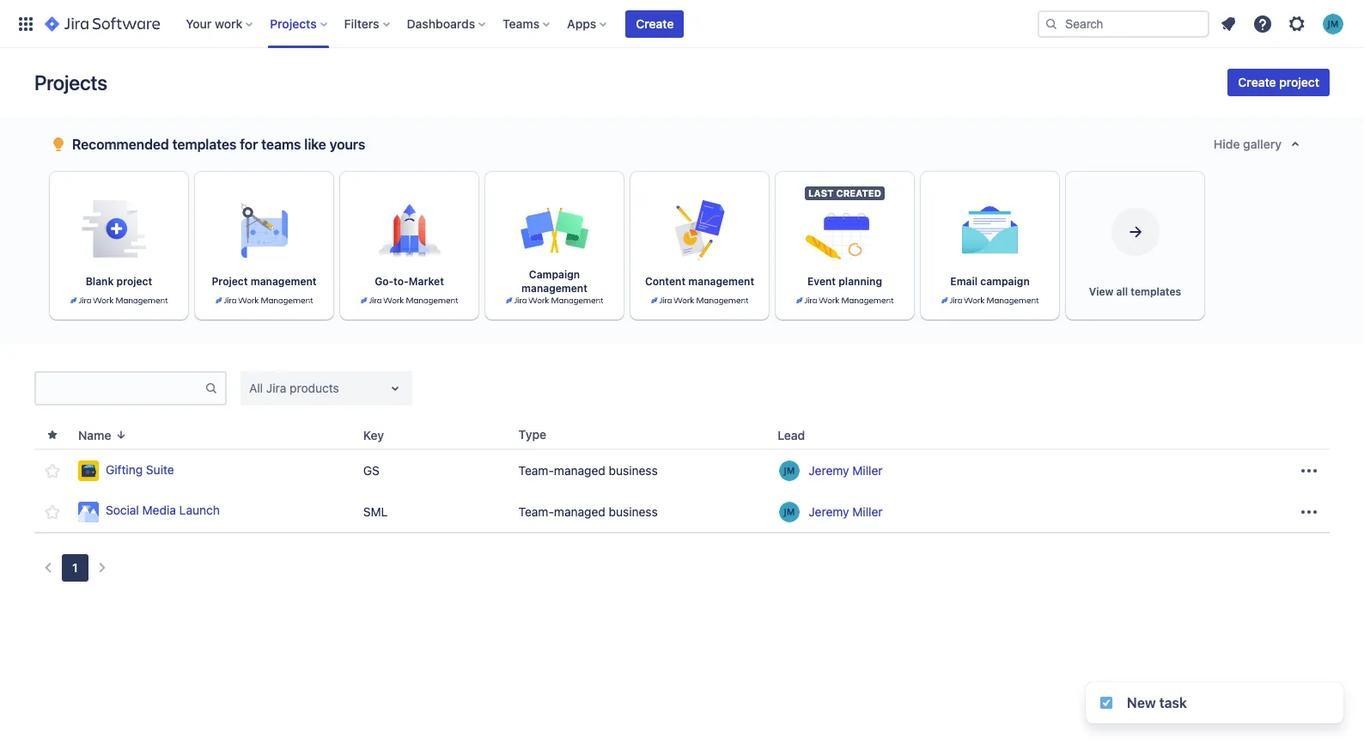 Task type: locate. For each thing, give the bounding box(es) containing it.
team-managed business
[[519, 463, 658, 478], [519, 504, 658, 519]]

1 vertical spatial miller
[[853, 504, 883, 519]]

all
[[249, 381, 263, 395]]

projects
[[270, 16, 317, 31], [34, 70, 107, 95]]

management right content
[[689, 275, 755, 288]]

0 horizontal spatial projects
[[34, 70, 107, 95]]

management for project
[[251, 275, 317, 288]]

0 horizontal spatial project
[[116, 275, 152, 288]]

create button
[[626, 10, 684, 37]]

create right apps dropdown button
[[636, 16, 674, 31]]

jira software image
[[45, 13, 160, 34], [45, 13, 160, 34]]

0 vertical spatial team-managed business
[[519, 463, 658, 478]]

projects right work
[[270, 16, 317, 31]]

business for sml
[[609, 504, 658, 519]]

create inside button
[[1239, 75, 1276, 89]]

miller
[[853, 463, 883, 478], [853, 504, 883, 519]]

2 team- from the top
[[519, 504, 554, 519]]

0 vertical spatial managed
[[554, 463, 606, 478]]

suite
[[146, 462, 174, 477]]

1 vertical spatial jeremy
[[809, 504, 849, 519]]

last created
[[809, 187, 882, 198]]

2 jeremy from the top
[[809, 504, 849, 519]]

templates
[[172, 137, 237, 152], [1131, 285, 1182, 298]]

jeremy miller link for gs
[[809, 462, 883, 479]]

view all templates button
[[1066, 172, 1205, 320]]

jeremy for gs
[[809, 463, 849, 478]]

2 team-managed business from the top
[[519, 504, 658, 519]]

project right the blank
[[116, 275, 152, 288]]

2 jeremy miller link from the top
[[809, 503, 883, 520]]

team-
[[519, 463, 554, 478], [519, 504, 554, 519]]

1 jeremy miller from the top
[[809, 463, 883, 478]]

1 horizontal spatial project
[[1280, 75, 1320, 89]]

yours
[[330, 137, 365, 152]]

1 managed from the top
[[554, 463, 606, 478]]

view all templates
[[1089, 285, 1182, 298]]

primary element
[[10, 0, 1038, 48]]

create inside button
[[636, 16, 674, 31]]

hide gallery button
[[1204, 131, 1316, 158]]

more image
[[1299, 461, 1320, 481]]

0 vertical spatial jeremy
[[809, 463, 849, 478]]

project inside button
[[116, 275, 152, 288]]

1 vertical spatial team-managed business
[[519, 504, 658, 519]]

project down settings "icon"
[[1280, 75, 1320, 89]]

miller for sml
[[853, 504, 883, 519]]

email campaign
[[951, 275, 1030, 288]]

management
[[251, 275, 317, 288], [689, 275, 755, 288], [522, 282, 588, 295]]

management down campaign
[[522, 282, 588, 295]]

type
[[519, 427, 547, 442]]

project
[[212, 275, 248, 288]]

jeremy miller for gs
[[809, 463, 883, 478]]

view
[[1089, 285, 1114, 298]]

1 business from the top
[[609, 463, 658, 478]]

create project
[[1239, 75, 1320, 89]]

lead
[[778, 427, 805, 442]]

1 horizontal spatial templates
[[1131, 285, 1182, 298]]

projects button
[[265, 10, 334, 37]]

0 vertical spatial projects
[[270, 16, 317, 31]]

dashboards button
[[402, 10, 492, 37]]

1 vertical spatial project
[[116, 275, 152, 288]]

market
[[409, 275, 444, 288]]

1 vertical spatial business
[[609, 504, 658, 519]]

business
[[609, 463, 658, 478], [609, 504, 658, 519]]

jeremy miller for sml
[[809, 504, 883, 519]]

star social media launch image
[[43, 501, 63, 522]]

1 jeremy miller link from the top
[[809, 462, 883, 479]]

to-
[[394, 275, 409, 288]]

jeremy miller
[[809, 463, 883, 478], [809, 504, 883, 519]]

managed for sml
[[554, 504, 606, 519]]

event
[[808, 275, 836, 288]]

jeremy miller link
[[809, 462, 883, 479], [809, 503, 883, 520]]

sml
[[363, 504, 388, 519]]

0 horizontal spatial create
[[636, 16, 674, 31]]

for
[[240, 137, 258, 152]]

business for gs
[[609, 463, 658, 478]]

lead button
[[771, 425, 826, 444]]

create for create project
[[1239, 75, 1276, 89]]

team- for gs
[[519, 463, 554, 478]]

1 vertical spatial team-
[[519, 504, 554, 519]]

1 miller from the top
[[853, 463, 883, 478]]

content
[[645, 275, 686, 288]]

campaign management
[[522, 268, 588, 295]]

gifting
[[106, 462, 143, 477]]

0 vertical spatial create
[[636, 16, 674, 31]]

templates right all
[[1131, 285, 1182, 298]]

2 managed from the top
[[554, 504, 606, 519]]

jeremy
[[809, 463, 849, 478], [809, 504, 849, 519]]

team-managed business for gs
[[519, 463, 658, 478]]

managed
[[554, 463, 606, 478], [554, 504, 606, 519]]

1 vertical spatial jeremy miller link
[[809, 503, 883, 520]]

2 miller from the top
[[853, 504, 883, 519]]

project
[[1280, 75, 1320, 89], [116, 275, 152, 288]]

1 vertical spatial templates
[[1131, 285, 1182, 298]]

all
[[1117, 285, 1128, 298]]

1 horizontal spatial projects
[[270, 16, 317, 31]]

projects inside popup button
[[270, 16, 317, 31]]

gifting suite link
[[78, 461, 349, 481]]

team-managed business for sml
[[519, 504, 658, 519]]

appswitcher icon image
[[15, 13, 36, 34]]

0 vertical spatial jeremy miller
[[809, 463, 883, 478]]

management inside button
[[251, 275, 317, 288]]

2 horizontal spatial management
[[689, 275, 755, 288]]

1 horizontal spatial management
[[522, 282, 588, 295]]

templates inside button
[[1131, 285, 1182, 298]]

banner
[[0, 0, 1364, 48]]

management for content
[[689, 275, 755, 288]]

Search field
[[1038, 10, 1210, 37]]

0 horizontal spatial templates
[[172, 137, 237, 152]]

0 vertical spatial jeremy miller link
[[809, 462, 883, 479]]

project inside button
[[1280, 75, 1320, 89]]

previous image
[[38, 558, 58, 578]]

create project button
[[1228, 69, 1330, 96]]

1 vertical spatial managed
[[554, 504, 606, 519]]

blank project button
[[50, 172, 188, 320]]

None text field
[[36, 376, 205, 400], [249, 380, 252, 397], [36, 376, 205, 400], [249, 380, 252, 397]]

new task
[[1127, 695, 1187, 711]]

gallery
[[1243, 137, 1282, 151]]

1 team-managed business from the top
[[519, 463, 658, 478]]

teams
[[261, 137, 301, 152]]

task
[[1160, 695, 1187, 711]]

0 horizontal spatial management
[[251, 275, 317, 288]]

new task button
[[1086, 682, 1344, 723]]

create for create
[[636, 16, 674, 31]]

management right 'project'
[[251, 275, 317, 288]]

1 horizontal spatial create
[[1239, 75, 1276, 89]]

2 jeremy miller from the top
[[809, 504, 883, 519]]

jira work management image
[[70, 296, 168, 306], [70, 296, 168, 306], [215, 296, 313, 306], [215, 296, 313, 306], [361, 296, 458, 306], [361, 296, 458, 306], [506, 296, 603, 306], [506, 296, 603, 306], [651, 296, 749, 306], [651, 296, 749, 306], [796, 296, 894, 306], [796, 296, 894, 306], [941, 296, 1039, 306], [941, 296, 1039, 306]]

1 team- from the top
[[519, 463, 554, 478]]

templates left the for in the left of the page
[[172, 137, 237, 152]]

1 jeremy from the top
[[809, 463, 849, 478]]

0 vertical spatial project
[[1280, 75, 1320, 89]]

create down help icon
[[1239, 75, 1276, 89]]

campaign
[[529, 268, 580, 281]]

banner containing your work
[[0, 0, 1364, 48]]

create
[[636, 16, 674, 31], [1239, 75, 1276, 89]]

blank
[[86, 275, 114, 288]]

1 vertical spatial projects
[[34, 70, 107, 95]]

projects down appswitcher icon
[[34, 70, 107, 95]]

0 vertical spatial business
[[609, 463, 658, 478]]

recommended
[[72, 137, 169, 152]]

notifications image
[[1218, 13, 1239, 34]]

0 vertical spatial miller
[[853, 463, 883, 478]]

management for campaign
[[522, 282, 588, 295]]

key
[[363, 427, 384, 442]]

managed for gs
[[554, 463, 606, 478]]

1 vertical spatial create
[[1239, 75, 1276, 89]]

2 business from the top
[[609, 504, 658, 519]]

1 vertical spatial jeremy miller
[[809, 504, 883, 519]]

0 vertical spatial team-
[[519, 463, 554, 478]]



Task type: vqa. For each thing, say whether or not it's contained in the screenshot.
Content management
yes



Task type: describe. For each thing, give the bounding box(es) containing it.
key button
[[356, 425, 405, 444]]

task icon image
[[1100, 696, 1114, 710]]

1
[[72, 560, 78, 575]]

settings image
[[1287, 13, 1308, 34]]

jira
[[266, 381, 286, 395]]

more image
[[1299, 501, 1320, 522]]

all jira products
[[249, 381, 339, 395]]

next image
[[92, 558, 112, 578]]

content management
[[645, 275, 755, 288]]

search image
[[1045, 17, 1059, 31]]

1 button
[[62, 554, 88, 582]]

dashboards
[[407, 16, 475, 31]]

project management
[[212, 275, 317, 288]]

go-to-market
[[375, 275, 444, 288]]

filters button
[[339, 10, 397, 37]]

blank project
[[86, 275, 152, 288]]

like
[[304, 137, 326, 152]]

last
[[809, 187, 834, 198]]

jeremy miller link for sml
[[809, 503, 883, 520]]

media
[[142, 503, 176, 517]]

work
[[215, 16, 243, 31]]

launch
[[179, 503, 220, 517]]

0 vertical spatial templates
[[172, 137, 237, 152]]

hide
[[1214, 137, 1240, 151]]

team- for sml
[[519, 504, 554, 519]]

project for create project
[[1280, 75, 1320, 89]]

project for blank project
[[116, 275, 152, 288]]

apps
[[567, 16, 597, 31]]

your profile and settings image
[[1323, 13, 1344, 34]]

your work
[[186, 16, 243, 31]]

created
[[836, 187, 882, 198]]

go-
[[375, 275, 394, 288]]

jeremy for sml
[[809, 504, 849, 519]]

social media launch link
[[78, 501, 349, 522]]

new
[[1127, 695, 1156, 711]]

event planning
[[808, 275, 882, 288]]

campaign management button
[[485, 172, 624, 320]]

name
[[78, 427, 111, 442]]

social media launch
[[106, 503, 220, 517]]

teams
[[503, 16, 540, 31]]

products
[[290, 381, 339, 395]]

recommended templates for teams like yours
[[72, 137, 365, 152]]

hide gallery
[[1214, 137, 1282, 151]]

gifting suite
[[106, 462, 174, 477]]

social
[[106, 503, 139, 517]]

gs
[[363, 463, 380, 478]]

project management button
[[195, 172, 333, 320]]

miller for gs
[[853, 463, 883, 478]]

email campaign button
[[921, 172, 1059, 320]]

email
[[951, 275, 978, 288]]

content management button
[[631, 172, 769, 320]]

planning
[[839, 275, 882, 288]]

filters
[[344, 16, 379, 31]]

open image
[[385, 378, 406, 399]]

apps button
[[562, 10, 614, 37]]

help image
[[1253, 13, 1273, 34]]

campaign
[[981, 275, 1030, 288]]

your
[[186, 16, 212, 31]]

your work button
[[181, 10, 260, 37]]

go-to-market button
[[340, 172, 479, 320]]

teams button
[[498, 10, 557, 37]]

name button
[[71, 425, 135, 444]]

star gifting suite image
[[43, 461, 63, 481]]



